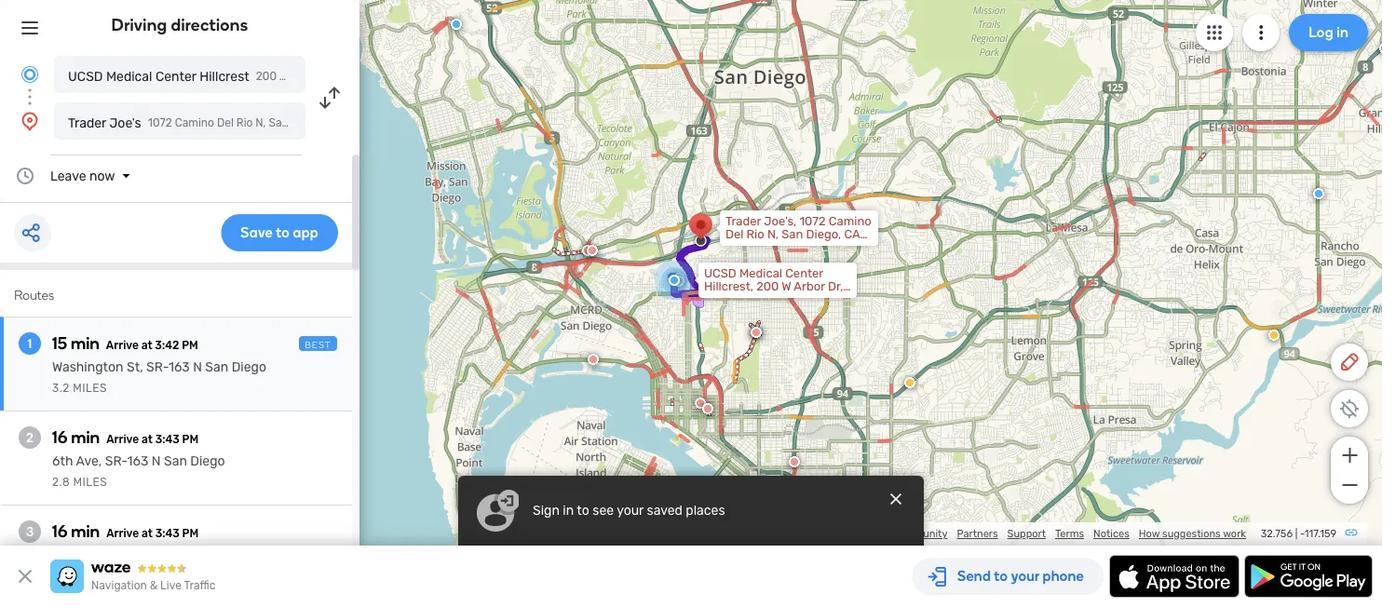 Task type: locate. For each thing, give the bounding box(es) containing it.
camino
[[175, 116, 214, 129], [829, 214, 872, 229]]

1 vertical spatial n
[[152, 454, 161, 469]]

n inside 6th ave, sr-163 n san diego 2.8 miles
[[152, 454, 161, 469]]

3 at from the top
[[142, 527, 153, 540]]

1072 inside "trader joe's, 1072 camino del rio n, san diego, ca 92108, usa"
[[800, 214, 826, 229]]

1 vertical spatial at
[[142, 433, 153, 446]]

1072 inside "trader joe's 1072 camino del rio n, san diego, ca 92108, usa"
[[148, 116, 172, 129]]

1 vertical spatial rio
[[747, 227, 764, 242]]

1 horizontal spatial diego,
[[806, 227, 841, 242]]

n for 16 min
[[152, 454, 161, 469]]

3:43 up live
[[155, 527, 180, 540]]

1072 for joe's,
[[800, 214, 826, 229]]

sr-
[[146, 360, 168, 375], [105, 454, 127, 469]]

3 pm from the top
[[182, 527, 199, 540]]

0 horizontal spatial trader
[[68, 115, 106, 130]]

st,
[[127, 360, 143, 375]]

0 horizontal spatial camino
[[175, 116, 214, 129]]

0 horizontal spatial sr-
[[105, 454, 127, 469]]

0 vertical spatial pm
[[182, 339, 198, 352]]

1 vertical spatial pm
[[182, 433, 199, 446]]

zoom out image
[[1338, 474, 1361, 496]]

1 horizontal spatial 1072
[[800, 214, 826, 229]]

2 vertical spatial at
[[142, 527, 153, 540]]

arrive inside the 15 min arrive at 3:42 pm
[[106, 339, 139, 352]]

sr- right "ave," on the left of page
[[105, 454, 127, 469]]

miles for 15 min
[[73, 382, 107, 395]]

0 vertical spatial 16 min arrive at 3:43 pm
[[52, 428, 199, 448]]

at left the 3:42 on the left bottom
[[141, 339, 152, 352]]

rio inside "trader joe's, 1072 camino del rio n, san diego, ca 92108, usa"
[[747, 227, 764, 242]]

1 vertical spatial 92108,
[[726, 240, 763, 255]]

1 vertical spatial miles
[[73, 476, 107, 489]]

rio
[[236, 116, 253, 129], [747, 227, 764, 242]]

0 horizontal spatial ca
[[327, 116, 341, 129]]

how
[[1139, 528, 1160, 540]]

pm up traffic
[[182, 527, 199, 540]]

32.756
[[1261, 528, 1293, 540]]

3:43 for 3
[[155, 527, 180, 540]]

trader inside "trader joe's, 1072 camino del rio n, san diego, ca 92108, usa"
[[726, 214, 761, 229]]

sr- for 15 min
[[146, 360, 168, 375]]

0 vertical spatial miles
[[73, 382, 107, 395]]

0 vertical spatial diego,
[[291, 116, 324, 129]]

notices
[[1093, 528, 1130, 540]]

15 min arrive at 3:42 pm
[[52, 333, 198, 353]]

at for 2
[[142, 433, 153, 446]]

road closed image
[[582, 245, 593, 256], [587, 245, 598, 256], [673, 273, 685, 284], [695, 398, 706, 409]]

2 pm from the top
[[182, 433, 199, 446]]

1 miles from the top
[[73, 382, 107, 395]]

16
[[52, 428, 68, 448], [52, 522, 68, 542]]

see
[[593, 503, 614, 518]]

1 3:43 from the top
[[155, 433, 180, 446]]

1 horizontal spatial 163
[[168, 360, 190, 375]]

117.159
[[1305, 528, 1337, 540]]

3:42
[[155, 339, 179, 352]]

1 horizontal spatial n
[[193, 360, 202, 375]]

1072 for joe's
[[148, 116, 172, 129]]

15
[[52, 333, 67, 353]]

163
[[168, 360, 190, 375], [127, 454, 148, 469]]

miles down washington
[[73, 382, 107, 395]]

min up "ave," on the left of page
[[71, 428, 100, 448]]

at
[[141, 339, 152, 352], [142, 433, 153, 446], [142, 527, 153, 540]]

0 vertical spatial at
[[141, 339, 152, 352]]

0 horizontal spatial usa
[[381, 116, 404, 129]]

usa for joe's,
[[766, 240, 790, 255]]

16 min arrive at 3:43 pm
[[52, 428, 199, 448], [52, 522, 199, 542]]

0 vertical spatial n
[[193, 360, 202, 375]]

camino inside "trader joe's 1072 camino del rio n, san diego, ca 92108, usa"
[[175, 116, 214, 129]]

diego,
[[291, 116, 324, 129], [806, 227, 841, 242]]

ucsd
[[68, 68, 103, 84]]

1 vertical spatial n,
[[767, 227, 779, 242]]

at inside the 15 min arrive at 3:42 pm
[[141, 339, 152, 352]]

1 horizontal spatial 92108,
[[726, 240, 763, 255]]

del down hillcrest
[[217, 116, 234, 129]]

0 vertical spatial 1072
[[148, 116, 172, 129]]

about waze link
[[827, 528, 883, 540]]

0 vertical spatial 3:43
[[155, 433, 180, 446]]

sr- inside washington st, sr-163 n san diego 3.2 miles
[[146, 360, 168, 375]]

diego, inside "trader joe's, 1072 camino del rio n, san diego, ca 92108, usa"
[[806, 227, 841, 242]]

1 horizontal spatial n,
[[767, 227, 779, 242]]

0 vertical spatial usa
[[381, 116, 404, 129]]

hazard image
[[904, 377, 916, 388]]

min
[[71, 333, 100, 353], [71, 428, 100, 448], [71, 522, 100, 542]]

1 16 min arrive at 3:43 pm from the top
[[52, 428, 199, 448]]

2 vertical spatial arrive
[[106, 527, 139, 540]]

partners
[[957, 528, 998, 540]]

washington st, sr-163 n san diego 3.2 miles
[[52, 360, 266, 395]]

1 vertical spatial diego,
[[806, 227, 841, 242]]

arrive up st,
[[106, 339, 139, 352]]

del left joe's,
[[726, 227, 744, 242]]

driving directions
[[111, 15, 248, 35]]

1 vertical spatial trader
[[726, 214, 761, 229]]

163 right "ave," on the left of page
[[127, 454, 148, 469]]

leave
[[50, 168, 86, 183]]

diego, inside "trader joe's 1072 camino del rio n, san diego, ca 92108, usa"
[[291, 116, 324, 129]]

rio inside "trader joe's 1072 camino del rio n, san diego, ca 92108, usa"
[[236, 116, 253, 129]]

del inside "trader joe's, 1072 camino del rio n, san diego, ca 92108, usa"
[[726, 227, 744, 242]]

1 16 from the top
[[52, 428, 68, 448]]

camino for joe's,
[[829, 214, 872, 229]]

n
[[193, 360, 202, 375], [152, 454, 161, 469]]

0 vertical spatial rio
[[236, 116, 253, 129]]

miles for 16 min
[[73, 476, 107, 489]]

3:43 for 2
[[155, 433, 180, 446]]

163 inside washington st, sr-163 n san diego 3.2 miles
[[168, 360, 190, 375]]

2 16 from the top
[[52, 522, 68, 542]]

arrive for 3
[[106, 527, 139, 540]]

1 vertical spatial ca
[[844, 227, 860, 242]]

2
[[26, 430, 34, 446]]

pm up 6th ave, sr-163 n san diego 2.8 miles
[[182, 433, 199, 446]]

1 min from the top
[[71, 333, 100, 353]]

miles inside 6th ave, sr-163 n san diego 2.8 miles
[[73, 476, 107, 489]]

partners link
[[957, 528, 998, 540]]

sr- for 16 min
[[105, 454, 127, 469]]

1 vertical spatial usa
[[766, 240, 790, 255]]

3:43 up 6th ave, sr-163 n san diego 2.8 miles
[[155, 433, 180, 446]]

2 3:43 from the top
[[155, 527, 180, 540]]

diego inside 6th ave, sr-163 n san diego 2.8 miles
[[190, 454, 225, 469]]

0 vertical spatial n,
[[256, 116, 266, 129]]

police image
[[1313, 188, 1324, 199]]

how suggestions work link
[[1139, 528, 1246, 540]]

1072
[[148, 116, 172, 129], [800, 214, 826, 229]]

0 vertical spatial arrive
[[106, 339, 139, 352]]

16 right 3
[[52, 522, 68, 542]]

current location image
[[19, 63, 41, 86]]

del
[[217, 116, 234, 129], [726, 227, 744, 242]]

trader joe's, 1072 camino del rio n, san diego, ca 92108, usa
[[726, 214, 872, 255]]

san
[[269, 116, 289, 129], [782, 227, 803, 242], [205, 360, 228, 375], [164, 454, 187, 469]]

navigation
[[91, 579, 147, 592]]

min right 3
[[71, 522, 100, 542]]

2 at from the top
[[142, 433, 153, 446]]

1 horizontal spatial rio
[[747, 227, 764, 242]]

0 horizontal spatial diego
[[190, 454, 225, 469]]

best
[[305, 339, 332, 350]]

0 horizontal spatial 163
[[127, 454, 148, 469]]

0 vertical spatial 92108,
[[344, 116, 379, 129]]

0 vertical spatial trader
[[68, 115, 106, 130]]

arrive
[[106, 339, 139, 352], [106, 433, 139, 446], [106, 527, 139, 540]]

0 vertical spatial diego
[[232, 360, 266, 375]]

n right st,
[[193, 360, 202, 375]]

min up washington
[[71, 333, 100, 353]]

pm
[[182, 339, 198, 352], [182, 433, 199, 446], [182, 527, 199, 540]]

ucsd medical center hillcrest
[[68, 68, 249, 84]]

ca inside "trader joe's 1072 camino del rio n, san diego, ca 92108, usa"
[[327, 116, 341, 129]]

0 horizontal spatial rio
[[236, 116, 253, 129]]

driving
[[111, 15, 167, 35]]

n inside washington st, sr-163 n san diego 3.2 miles
[[193, 360, 202, 375]]

ca
[[327, 116, 341, 129], [844, 227, 860, 242]]

1 vertical spatial 3:43
[[155, 527, 180, 540]]

92108, inside "trader joe's 1072 camino del rio n, san diego, ca 92108, usa"
[[344, 116, 379, 129]]

traffic
[[184, 579, 216, 592]]

16 up 6th
[[52, 428, 68, 448]]

0 horizontal spatial diego,
[[291, 116, 324, 129]]

road closed image
[[673, 276, 685, 287], [751, 327, 762, 338], [588, 354, 599, 365], [702, 403, 713, 414], [789, 456, 800, 468]]

92108, inside "trader joe's, 1072 camino del rio n, san diego, ca 92108, usa"
[[726, 240, 763, 255]]

trader for joe's
[[68, 115, 106, 130]]

terms
[[1055, 528, 1084, 540]]

1 vertical spatial sr-
[[105, 454, 127, 469]]

0 horizontal spatial n
[[152, 454, 161, 469]]

at up navigation & live traffic
[[142, 527, 153, 540]]

0 vertical spatial ca
[[327, 116, 341, 129]]

pm inside the 15 min arrive at 3:42 pm
[[182, 339, 198, 352]]

0 horizontal spatial del
[[217, 116, 234, 129]]

ucsd medical center hillcrest button
[[54, 56, 305, 93]]

n, inside "trader joe's 1072 camino del rio n, san diego, ca 92108, usa"
[[256, 116, 266, 129]]

arrive up navigation at the bottom
[[106, 527, 139, 540]]

camino inside "trader joe's, 1072 camino del rio n, san diego, ca 92108, usa"
[[829, 214, 872, 229]]

miles inside washington st, sr-163 n san diego 3.2 miles
[[73, 382, 107, 395]]

navigation & live traffic
[[91, 579, 216, 592]]

1 vertical spatial 163
[[127, 454, 148, 469]]

1 vertical spatial arrive
[[106, 433, 139, 446]]

miles down "ave," on the left of page
[[73, 476, 107, 489]]

joe's
[[109, 115, 141, 130]]

1 vertical spatial 1072
[[800, 214, 826, 229]]

rio for joe's,
[[747, 227, 764, 242]]

16 for 3
[[52, 522, 68, 542]]

1072 right joe's,
[[800, 214, 826, 229]]

1 vertical spatial min
[[71, 428, 100, 448]]

0 vertical spatial min
[[71, 333, 100, 353]]

trader left joe's,
[[726, 214, 761, 229]]

1 pm from the top
[[182, 339, 198, 352]]

1 horizontal spatial trader
[[726, 214, 761, 229]]

rio for joe's
[[236, 116, 253, 129]]

1 horizontal spatial usa
[[766, 240, 790, 255]]

163 inside 6th ave, sr-163 n san diego 2.8 miles
[[127, 454, 148, 469]]

92108,
[[344, 116, 379, 129], [726, 240, 763, 255]]

arrive up 6th ave, sr-163 n san diego 2.8 miles
[[106, 433, 139, 446]]

1 horizontal spatial sr-
[[146, 360, 168, 375]]

16 min arrive at 3:43 pm up navigation at the bottom
[[52, 522, 199, 542]]

waze
[[858, 528, 883, 540]]

trader left joe's
[[68, 115, 106, 130]]

2 min from the top
[[71, 428, 100, 448]]

diego, for joe's
[[291, 116, 324, 129]]

now
[[89, 168, 115, 183]]

work
[[1223, 528, 1246, 540]]

0 vertical spatial del
[[217, 116, 234, 129]]

0 horizontal spatial n,
[[256, 116, 266, 129]]

-
[[1300, 528, 1305, 540]]

16 min arrive at 3:43 pm up 6th ave, sr-163 n san diego 2.8 miles
[[52, 428, 199, 448]]

san inside 6th ave, sr-163 n san diego 2.8 miles
[[164, 454, 187, 469]]

92108, for joe's
[[344, 116, 379, 129]]

2 miles from the top
[[73, 476, 107, 489]]

arrive for 1
[[106, 339, 139, 352]]

0 vertical spatial 16
[[52, 428, 68, 448]]

sr- right st,
[[146, 360, 168, 375]]

163 down the 3:42 on the left bottom
[[168, 360, 190, 375]]

0 vertical spatial sr-
[[146, 360, 168, 375]]

1072 right joe's
[[148, 116, 172, 129]]

1 horizontal spatial ca
[[844, 227, 860, 242]]

0 vertical spatial camino
[[175, 116, 214, 129]]

del inside "trader joe's 1072 camino del rio n, san diego, ca 92108, usa"
[[217, 116, 234, 129]]

0 vertical spatial 163
[[168, 360, 190, 375]]

n right "ave," on the left of page
[[152, 454, 161, 469]]

community link
[[892, 528, 948, 540]]

0 horizontal spatial 92108,
[[344, 116, 379, 129]]

at up 6th ave, sr-163 n san diego 2.8 miles
[[142, 433, 153, 446]]

2 16 min arrive at 3:43 pm from the top
[[52, 522, 199, 542]]

3 min from the top
[[71, 522, 100, 542]]

3:43
[[155, 433, 180, 446], [155, 527, 180, 540]]

1 vertical spatial 16
[[52, 522, 68, 542]]

1 vertical spatial del
[[726, 227, 744, 242]]

diego
[[232, 360, 266, 375], [190, 454, 225, 469]]

del for joe's,
[[726, 227, 744, 242]]

camino down center
[[175, 116, 214, 129]]

diego inside washington st, sr-163 n san diego 3.2 miles
[[232, 360, 266, 375]]

san inside "trader joe's, 1072 camino del rio n, san diego, ca 92108, usa"
[[782, 227, 803, 242]]

sr- inside 6th ave, sr-163 n san diego 2.8 miles
[[105, 454, 127, 469]]

pm for 2
[[182, 433, 199, 446]]

leave now
[[50, 168, 115, 183]]

2 vertical spatial pm
[[182, 527, 199, 540]]

0 horizontal spatial 1072
[[148, 116, 172, 129]]

1 horizontal spatial diego
[[232, 360, 266, 375]]

1 horizontal spatial del
[[726, 227, 744, 242]]

miles
[[73, 382, 107, 395], [73, 476, 107, 489]]

163 for 15 min
[[168, 360, 190, 375]]

2 vertical spatial min
[[71, 522, 100, 542]]

1 vertical spatial 16 min arrive at 3:43 pm
[[52, 522, 199, 542]]

usa inside "trader joe's, 1072 camino del rio n, san diego, ca 92108, usa"
[[766, 240, 790, 255]]

del for joe's
[[217, 116, 234, 129]]

camino right joe's,
[[829, 214, 872, 229]]

saved
[[647, 503, 683, 518]]

usa
[[381, 116, 404, 129], [766, 240, 790, 255]]

medical
[[106, 68, 152, 84]]

sign
[[533, 503, 560, 518]]

1 vertical spatial diego
[[190, 454, 225, 469]]

n, inside "trader joe's, 1072 camino del rio n, san diego, ca 92108, usa"
[[767, 227, 779, 242]]

163 for 16 min
[[127, 454, 148, 469]]

ca inside "trader joe's, 1072 camino del rio n, san diego, ca 92108, usa"
[[844, 227, 860, 242]]

zoom in image
[[1338, 444, 1361, 467]]

pm right the 3:42 on the left bottom
[[182, 339, 198, 352]]

1 at from the top
[[141, 339, 152, 352]]

1 vertical spatial camino
[[829, 214, 872, 229]]

san inside "trader joe's 1072 camino del rio n, san diego, ca 92108, usa"
[[269, 116, 289, 129]]

1 horizontal spatial camino
[[829, 214, 872, 229]]

trader
[[68, 115, 106, 130], [726, 214, 761, 229]]

n,
[[256, 116, 266, 129], [767, 227, 779, 242]]

usa inside "trader joe's 1072 camino del rio n, san diego, ca 92108, usa"
[[381, 116, 404, 129]]



Task type: describe. For each thing, give the bounding box(es) containing it.
support
[[1007, 528, 1046, 540]]

3.2
[[52, 382, 70, 395]]

[missing "en.livemap.styleguide.close" translation] image
[[887, 490, 905, 509]]

clock image
[[14, 165, 36, 187]]

san inside washington st, sr-163 n san diego 3.2 miles
[[205, 360, 228, 375]]

your
[[617, 503, 644, 518]]

suggestions
[[1162, 528, 1221, 540]]

at for 3
[[142, 527, 153, 540]]

about
[[827, 528, 856, 540]]

link image
[[1344, 525, 1359, 540]]

min for 3
[[71, 522, 100, 542]]

x image
[[14, 565, 36, 588]]

min for 1
[[71, 333, 100, 353]]

ca for joe's
[[327, 116, 341, 129]]

sign in to see your saved places
[[533, 503, 725, 518]]

diego for 15 min
[[232, 360, 266, 375]]

hazard image
[[1269, 330, 1280, 341]]

pencil image
[[1338, 351, 1361, 373]]

to
[[577, 503, 589, 518]]

notices link
[[1093, 528, 1130, 540]]

min for 2
[[71, 428, 100, 448]]

places
[[686, 503, 725, 518]]

hillcrest
[[199, 68, 249, 84]]

ca for joe's,
[[844, 227, 860, 242]]

center
[[155, 68, 196, 84]]

pm for 3
[[182, 527, 199, 540]]

police image
[[451, 19, 462, 30]]

16 for 2
[[52, 428, 68, 448]]

at for 1
[[141, 339, 152, 352]]

|
[[1295, 528, 1298, 540]]

32.756 | -117.159
[[1261, 528, 1337, 540]]

ave,
[[76, 454, 102, 469]]

live
[[160, 579, 181, 592]]

support link
[[1007, 528, 1046, 540]]

&
[[150, 579, 158, 592]]

16 min arrive at 3:43 pm for 3
[[52, 522, 199, 542]]

about waze community partners support terms notices how suggestions work
[[827, 528, 1246, 540]]

diego, for joe's,
[[806, 227, 841, 242]]

usa for joe's
[[381, 116, 404, 129]]

92108, for joe's,
[[726, 240, 763, 255]]

camino for joe's
[[175, 116, 214, 129]]

diego for 16 min
[[190, 454, 225, 469]]

n, for joe's,
[[767, 227, 779, 242]]

n for 15 min
[[193, 360, 202, 375]]

6th ave, sr-163 n san diego 2.8 miles
[[52, 454, 225, 489]]

16 min arrive at 3:43 pm for 2
[[52, 428, 199, 448]]

location image
[[19, 110, 41, 132]]

washington
[[52, 360, 123, 375]]

2.8
[[52, 476, 70, 489]]

6th
[[52, 454, 73, 469]]

trader joe's 1072 camino del rio n, san diego, ca 92108, usa
[[68, 115, 404, 130]]

community
[[892, 528, 948, 540]]

joe's,
[[764, 214, 797, 229]]

in
[[563, 503, 574, 518]]

3
[[26, 524, 34, 540]]

terms link
[[1055, 528, 1084, 540]]

pm for 1
[[182, 339, 198, 352]]

arrive for 2
[[106, 433, 139, 446]]

trader for joe's,
[[726, 214, 761, 229]]

n, for joe's
[[256, 116, 266, 129]]

routes
[[14, 287, 54, 303]]

directions
[[171, 15, 248, 35]]

1
[[28, 336, 32, 352]]



Task type: vqa. For each thing, say whether or not it's contained in the screenshot.
bottom 16 min arrive at 3:43 pm
yes



